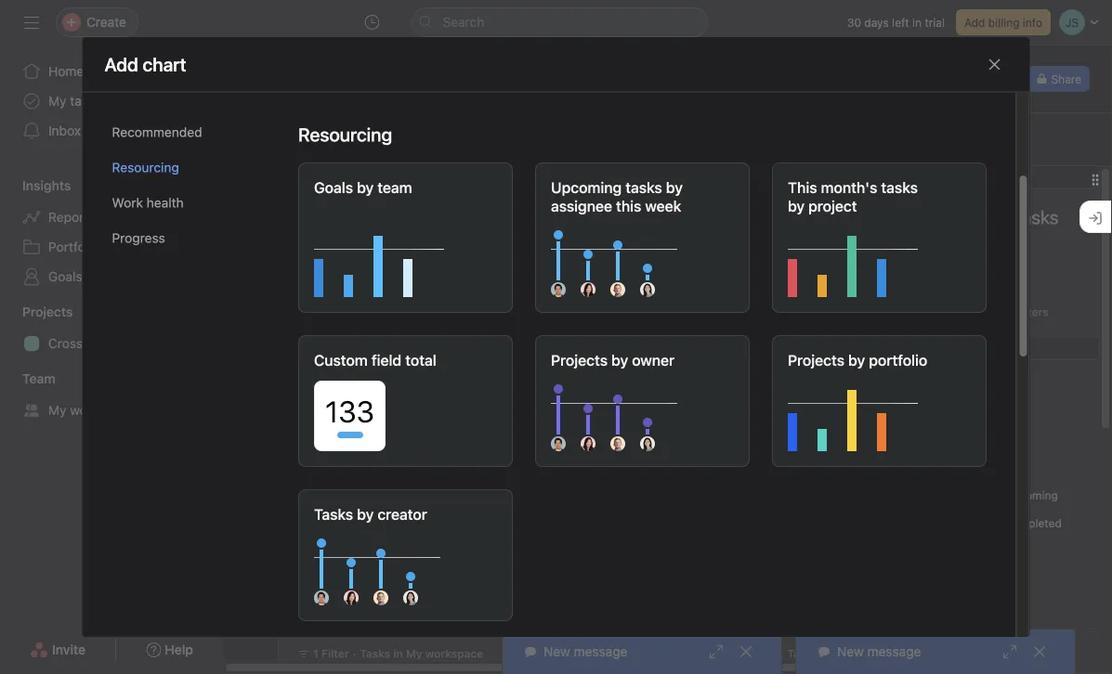 Task type: vqa. For each thing, say whether or not it's contained in the screenshot.
Mark complete option associated with sixth list item from the bottom of the page
no



Task type: describe. For each thing, give the bounding box(es) containing it.
search list box
[[411, 7, 709, 37]]

progress
[[112, 231, 165, 246]]

chart
[[293, 133, 320, 146]]

1 button
[[365, 240, 384, 293]]

cross-functional project plan link
[[11, 329, 223, 359]]

30 days left in trial
[[848, 16, 945, 29]]

resourcing button
[[112, 150, 268, 186]]

this week
[[616, 198, 681, 216]]

total tasks
[[973, 206, 1059, 228]]

in for tasks by completion status this month
[[821, 648, 831, 661]]

reporting link
[[11, 203, 212, 232]]

this month's tasks by project button
[[772, 163, 987, 314]]

8 button
[[575, 240, 602, 293]]

month's
[[821, 180, 877, 197]]

tasks by completion status this month
[[719, 373, 954, 389]]

tasks inside the this month's tasks by project
[[881, 180, 918, 197]]

projects element
[[0, 296, 223, 363]]

search
[[443, 14, 485, 30]]

tasks for my tasks
[[70, 93, 102, 109]]

assignee
[[551, 198, 612, 216]]

status
[[847, 373, 885, 389]]

by project inside the this month's tasks by project
[[788, 198, 857, 216]]

add for add chart
[[269, 133, 290, 146]]

trial
[[925, 16, 945, 29]]

insights button
[[0, 177, 71, 195]]

by inside upcoming tasks by assignee this week
[[666, 180, 683, 197]]

goals for goals
[[48, 269, 82, 284]]

health
[[147, 195, 184, 211]]

image of a blue column chart image
[[314, 224, 503, 298]]

8
[[575, 240, 602, 293]]

no filters button
[[978, 303, 1054, 322]]

invite button
[[18, 634, 98, 667]]

search button
[[411, 7, 709, 37]]

my workspace link
[[11, 396, 212, 426]]

team button
[[0, 370, 55, 389]]

add chart
[[105, 53, 187, 75]]

field total
[[371, 352, 436, 370]]

close image
[[988, 57, 1002, 72]]

insights
[[22, 178, 71, 193]]

tasks in my workspace for completion
[[788, 648, 911, 661]]

image of a purple lollipop chart image
[[551, 378, 740, 452]]

work
[[112, 195, 143, 211]]

filters
[[1016, 306, 1049, 319]]

portfolios link
[[11, 232, 212, 262]]

inbox link
[[11, 116, 212, 146]]

tasks for upcoming tasks by assignee this week
[[625, 180, 662, 197]]

no
[[998, 306, 1013, 319]]

cross-functional project plan
[[48, 336, 223, 351]]

workspace for tasks by completion status this month
[[853, 648, 911, 661]]

custom field total
[[314, 352, 436, 370]]

0 horizontal spatial by project
[[399, 373, 461, 389]]

goals for goals by team
[[314, 180, 353, 197]]

upcoming tasks by assignee this week
[[551, 180, 683, 216]]

close image for expand new message icon
[[739, 645, 754, 660]]

by creator
[[357, 507, 427, 524]]

add to starred image
[[497, 82, 512, 97]]

projects by portfolio
[[788, 352, 927, 370]]

tasks by creator button
[[298, 490, 513, 622]]

completion
[[775, 373, 844, 389]]

this month's tasks by project
[[788, 180, 918, 216]]

goals by team button
[[298, 163, 513, 314]]

project
[[152, 336, 194, 351]]

reporting
[[48, 210, 107, 225]]

incomplete
[[291, 373, 360, 389]]

goals link
[[11, 262, 212, 292]]

9
[[1002, 240, 1030, 293]]

1 filter button for 1
[[345, 303, 405, 322]]

add chart button
[[245, 126, 328, 152]]

work health button
[[112, 186, 268, 221]]

projects for projects by owner
[[551, 352, 607, 370]]

recommended button
[[112, 115, 268, 150]]

custom
[[314, 352, 367, 370]]

by portfolio
[[848, 352, 927, 370]]

hide sidebar image
[[24, 15, 39, 30]]

insights element
[[0, 169, 223, 296]]

filter for 0
[[800, 306, 828, 319]]

image of a numeric rollup card image
[[314, 378, 503, 452]]

plan
[[197, 336, 223, 351]]

new message for expand new message image
[[837, 645, 922, 660]]

tasks inside button
[[314, 507, 353, 524]]

tasks by creator
[[314, 507, 427, 524]]

0
[[789, 240, 816, 293]]

my workspace
[[48, 403, 135, 418]]

image of a multicolored column chart image for by portfolio
[[788, 378, 977, 452]]

this
[[788, 180, 817, 197]]

1 filter for 8
[[578, 306, 614, 319]]

tasks for incomplete tasks by project
[[363, 373, 396, 389]]

by team
[[357, 180, 412, 197]]

progress button
[[112, 221, 268, 256]]

projects button
[[0, 303, 73, 322]]

1 filter for 1
[[364, 306, 400, 319]]

my tasks
[[48, 93, 102, 109]]

no filters
[[998, 306, 1049, 319]]

image of a blue lollipop chart image for tasks by creator
[[314, 532, 503, 607]]

invite
[[52, 643, 86, 658]]

add chart
[[269, 133, 320, 146]]

9 button
[[1002, 240, 1030, 293]]

custom field total button
[[298, 336, 513, 468]]

teams element
[[0, 363, 223, 429]]

incomplete tasks
[[519, 206, 657, 228]]



Task type: locate. For each thing, give the bounding box(es) containing it.
workspace
[[70, 403, 135, 418], [426, 648, 484, 661], [853, 648, 911, 661]]

projects inside dropdown button
[[22, 304, 73, 320]]

0 horizontal spatial image of a blue lollipop chart image
[[314, 532, 503, 607]]

upcoming up assignee
[[551, 180, 622, 197]]

tasks up this week
[[625, 180, 662, 197]]

my for my first dashboard
[[305, 78, 331, 100]]

1 horizontal spatial upcoming
[[1005, 489, 1059, 502]]

workspace for incomplete tasks by project
[[426, 648, 484, 661]]

image of a multicolored column chart image for month's
[[788, 224, 977, 298]]

in for incomplete tasks by project
[[394, 648, 403, 661]]

0 vertical spatial goals
[[314, 180, 353, 197]]

1 horizontal spatial by project
[[788, 198, 857, 216]]

2 new message from the left
[[837, 645, 922, 660]]

tasks down custom field total on the bottom of page
[[363, 373, 396, 389]]

tasks down home
[[70, 93, 102, 109]]

tasks in my workspace
[[360, 648, 484, 661], [788, 648, 911, 661]]

projects by owner button
[[535, 336, 750, 468]]

3 1 filter button from the left
[[772, 303, 832, 322]]

0 vertical spatial by
[[666, 180, 683, 197]]

incomplete tasks by project
[[291, 373, 461, 389]]

by up this week
[[666, 180, 683, 197]]

2 tasks in my workspace from the left
[[788, 648, 911, 661]]

portfolios
[[48, 239, 106, 255]]

1 filter for 0
[[792, 306, 828, 319]]

by project down field total
[[399, 373, 461, 389]]

0 horizontal spatial projects
[[22, 304, 73, 320]]

1 horizontal spatial add
[[965, 16, 986, 29]]

0 horizontal spatial in
[[394, 648, 403, 661]]

2 horizontal spatial 1 filter button
[[772, 303, 832, 322]]

close image
[[739, 645, 754, 660], [1033, 645, 1048, 660]]

tasks right month's
[[881, 180, 918, 197]]

filter for 1
[[372, 306, 400, 319]]

workspace inside "teams" element
[[70, 403, 135, 418]]

my inside 'link'
[[48, 93, 66, 109]]

1 horizontal spatial close image
[[1033, 645, 1048, 660]]

0 horizontal spatial by
[[666, 180, 683, 197]]

image of a blue lollipop chart image inside tasks by creator button
[[314, 532, 503, 607]]

expand new message image
[[709, 645, 724, 660]]

tasks
[[719, 373, 753, 389], [314, 507, 353, 524], [360, 648, 391, 661], [788, 648, 818, 661]]

close image right expand new message icon
[[739, 645, 754, 660]]

1 filter button for 0
[[772, 303, 832, 322]]

projects
[[22, 304, 73, 320], [551, 352, 607, 370], [788, 352, 845, 370]]

completed
[[1005, 517, 1062, 530]]

0 button
[[789, 240, 816, 293]]

add billing info button
[[956, 9, 1051, 35]]

add for add billing info
[[965, 16, 986, 29]]

tasks in my workspace for by project
[[360, 648, 484, 661]]

1 filter button down the 8 button
[[558, 303, 618, 322]]

my for my workspace
[[48, 403, 66, 418]]

home
[[48, 64, 84, 79]]

image of a multicolored column chart image down by portfolio
[[788, 378, 977, 452]]

upcoming for upcoming
[[1005, 489, 1059, 502]]

tasks
[[70, 93, 102, 109], [625, 180, 662, 197], [881, 180, 918, 197], [363, 373, 396, 389]]

0 horizontal spatial close image
[[739, 645, 754, 660]]

1 horizontal spatial in
[[821, 648, 831, 661]]

close image right expand new message image
[[1033, 645, 1048, 660]]

my tasks link
[[11, 86, 212, 116]]

my first dashboard
[[305, 78, 462, 100]]

home link
[[11, 57, 212, 86]]

1 horizontal spatial 1 filter button
[[558, 303, 618, 322]]

1 horizontal spatial goals
[[314, 180, 353, 197]]

1 tasks in my workspace from the left
[[360, 648, 484, 661]]

projects by portfolio button
[[772, 336, 987, 468]]

my for my tasks
[[48, 93, 66, 109]]

expand new message image
[[1003, 645, 1018, 660]]

image of a blue lollipop chart image down this week
[[551, 224, 740, 298]]

2 close image from the left
[[1033, 645, 1048, 660]]

1 filter button
[[345, 303, 405, 322], [558, 303, 618, 322], [772, 303, 832, 322]]

1 horizontal spatial workspace
[[426, 648, 484, 661]]

completed tasks
[[306, 206, 443, 228]]

team
[[22, 371, 55, 387]]

upcoming
[[551, 180, 622, 197], [1005, 489, 1059, 502]]

by
[[666, 180, 683, 197], [757, 373, 772, 389]]

cross-
[[48, 336, 89, 351]]

0 horizontal spatial goals
[[48, 269, 82, 284]]

0 vertical spatial image of a multicolored column chart image
[[788, 224, 977, 298]]

1 new message from the left
[[544, 645, 628, 660]]

new message for expand new message icon
[[544, 645, 628, 660]]

add
[[965, 16, 986, 29], [269, 133, 290, 146]]

1 filter button for 8
[[558, 303, 618, 322]]

1 horizontal spatial by
[[757, 373, 772, 389]]

1 close image from the left
[[739, 645, 754, 660]]

resourcing inside button
[[112, 160, 179, 175]]

image of a blue lollipop chart image down by creator
[[314, 532, 503, 607]]

upcoming inside upcoming tasks by assignee this week
[[551, 180, 622, 197]]

1 vertical spatial add
[[269, 133, 290, 146]]

resourcing up goals by team
[[298, 124, 392, 146]]

info
[[1023, 16, 1043, 29]]

goals inside "insights" 'element'
[[48, 269, 82, 284]]

1 horizontal spatial image of a blue lollipop chart image
[[551, 224, 740, 298]]

add inside 'button'
[[965, 16, 986, 29]]

30
[[848, 16, 862, 29]]

projects for projects
[[22, 304, 73, 320]]

1 filter button down 1 'button'
[[345, 303, 405, 322]]

image of a blue lollipop chart image for upcoming tasks by assignee this week
[[551, 224, 740, 298]]

resourcing
[[298, 124, 392, 146], [112, 160, 179, 175]]

goals down portfolios
[[48, 269, 82, 284]]

by left completion
[[757, 373, 772, 389]]

0 horizontal spatial 1 filter button
[[345, 303, 405, 322]]

add left the billing
[[965, 16, 986, 29]]

1
[[365, 240, 384, 293], [364, 306, 369, 319], [578, 306, 583, 319], [792, 306, 797, 319], [313, 648, 319, 661], [741, 648, 746, 661]]

0 horizontal spatial tasks in my workspace
[[360, 648, 484, 661]]

tasks inside upcoming tasks by assignee this week
[[625, 180, 662, 197]]

filter for 8
[[586, 306, 614, 319]]

share button
[[1028, 66, 1090, 92]]

goals up completed tasks
[[314, 180, 353, 197]]

0 vertical spatial by project
[[788, 198, 857, 216]]

my inside "teams" element
[[48, 403, 66, 418]]

1 image of a multicolored column chart image from the top
[[788, 224, 977, 298]]

first dashboard
[[335, 78, 462, 100]]

0 vertical spatial image of a blue lollipop chart image
[[551, 224, 740, 298]]

2 horizontal spatial in
[[913, 16, 922, 29]]

show options image
[[471, 82, 486, 97]]

days
[[865, 16, 889, 29]]

projects by owner
[[551, 352, 674, 370]]

2 image of a multicolored column chart image from the top
[[788, 378, 977, 452]]

report image
[[257, 68, 279, 90]]

add billing info
[[965, 16, 1043, 29]]

global element
[[0, 46, 223, 157]]

1 1 filter button from the left
[[345, 303, 405, 322]]

0 horizontal spatial add
[[269, 133, 290, 146]]

my
[[305, 78, 331, 100], [48, 93, 66, 109], [48, 403, 66, 418], [406, 648, 422, 661], [834, 648, 850, 661]]

share
[[1052, 73, 1082, 86]]

upcoming for upcoming tasks by assignee this week
[[551, 180, 622, 197]]

1 horizontal spatial resourcing
[[298, 124, 392, 146]]

by project down this
[[788, 198, 857, 216]]

image of a multicolored column chart image
[[788, 224, 977, 298], [788, 378, 977, 452]]

1 vertical spatial by project
[[399, 373, 461, 389]]

by owner
[[611, 352, 674, 370]]

0 vertical spatial upcoming
[[551, 180, 622, 197]]

add inside button
[[269, 133, 290, 146]]

2 1 filter button from the left
[[558, 303, 618, 322]]

by project
[[788, 198, 857, 216], [399, 373, 461, 389]]

upcoming tasks by assignee this week button
[[535, 163, 750, 314]]

upcoming up completed
[[1005, 489, 1059, 502]]

1 horizontal spatial new message
[[837, 645, 922, 660]]

goals inside button
[[314, 180, 353, 197]]

functional
[[89, 336, 148, 351]]

0 vertical spatial resourcing
[[298, 124, 392, 146]]

1 vertical spatial by
[[757, 373, 772, 389]]

1 vertical spatial image of a multicolored column chart image
[[788, 378, 977, 452]]

image of a multicolored column chart image inside projects by portfolio button
[[788, 378, 977, 452]]

projects for projects by portfolio
[[788, 352, 845, 370]]

0 horizontal spatial resourcing
[[112, 160, 179, 175]]

1 filter
[[364, 306, 400, 319], [578, 306, 614, 319], [792, 306, 828, 319], [313, 648, 349, 661], [741, 648, 777, 661]]

0 horizontal spatial new message
[[544, 645, 628, 660]]

1 vertical spatial goals
[[48, 269, 82, 284]]

billing
[[989, 16, 1020, 29]]

tasks inside 'link'
[[70, 93, 102, 109]]

new message
[[544, 645, 628, 660], [837, 645, 922, 660]]

add left chart
[[269, 133, 290, 146]]

resourcing up work health
[[112, 160, 179, 175]]

work health
[[112, 195, 184, 211]]

goals by team
[[314, 180, 412, 197]]

close image for expand new message image
[[1033, 645, 1048, 660]]

image of a multicolored column chart image down the this month's tasks by project at the right top of page
[[788, 224, 977, 298]]

image of a blue lollipop chart image inside upcoming tasks by assignee this week button
[[551, 224, 740, 298]]

this month
[[889, 373, 954, 389]]

0 horizontal spatial workspace
[[70, 403, 135, 418]]

overdue tasks
[[744, 206, 861, 228]]

image of a multicolored column chart image inside this month's tasks by project button
[[788, 224, 977, 298]]

projects up cross-
[[22, 304, 73, 320]]

2 horizontal spatial workspace
[[853, 648, 911, 661]]

1 vertical spatial image of a blue lollipop chart image
[[314, 532, 503, 607]]

1 filter button down 0 button
[[772, 303, 832, 322]]

1 vertical spatial resourcing
[[112, 160, 179, 175]]

0 horizontal spatial upcoming
[[551, 180, 622, 197]]

1 vertical spatial upcoming
[[1005, 489, 1059, 502]]

1 horizontal spatial tasks in my workspace
[[788, 648, 911, 661]]

inbox
[[48, 123, 81, 138]]

image of a blue lollipop chart image
[[551, 224, 740, 298], [314, 532, 503, 607]]

2 horizontal spatial projects
[[788, 352, 845, 370]]

projects up completion
[[788, 352, 845, 370]]

recommended
[[112, 125, 202, 140]]

1 horizontal spatial projects
[[551, 352, 607, 370]]

0 vertical spatial add
[[965, 16, 986, 29]]

projects left by owner
[[551, 352, 607, 370]]

left
[[892, 16, 910, 29]]

filter
[[372, 306, 400, 319], [586, 306, 614, 319], [800, 306, 828, 319], [322, 648, 349, 661], [749, 648, 777, 661]]



